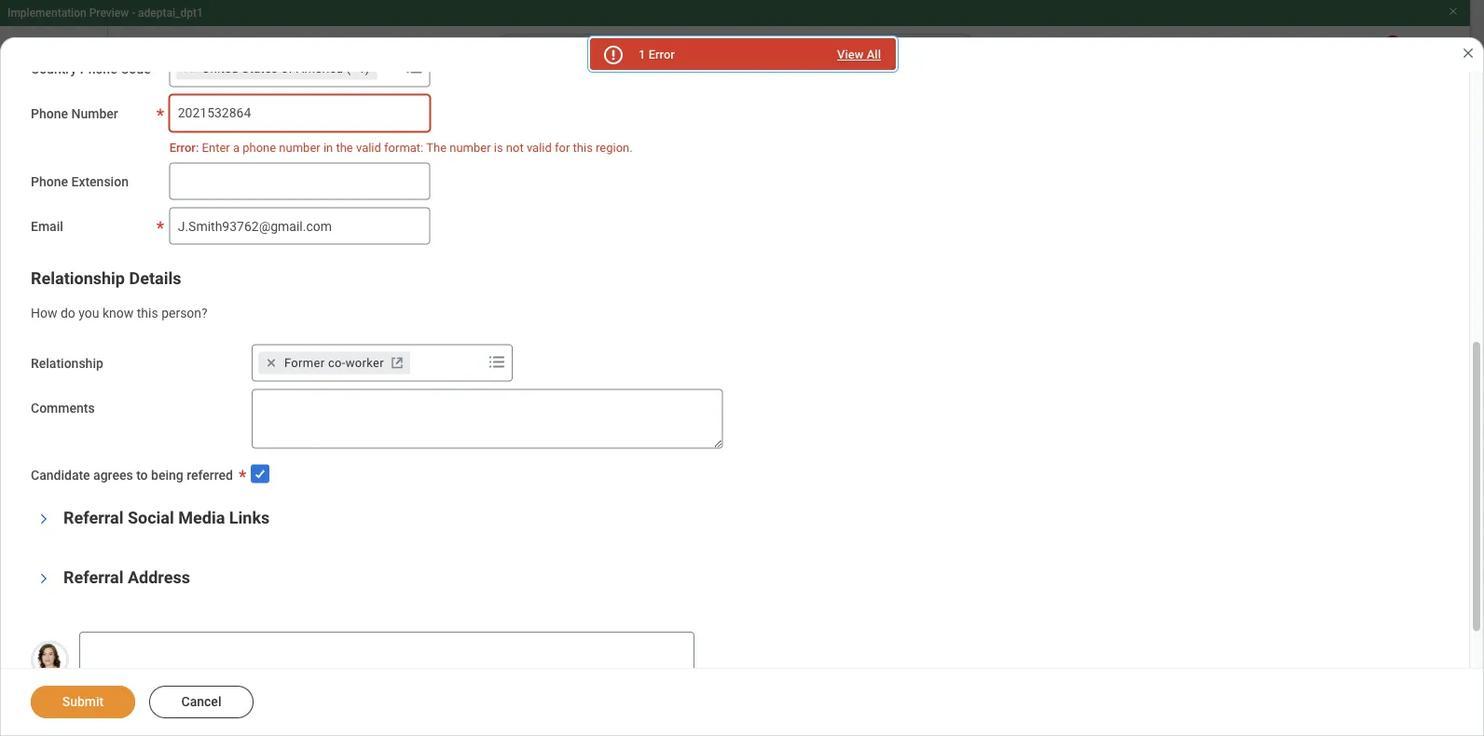 Task type: locate. For each thing, give the bounding box(es) containing it.
1 vertical spatial staff
[[105, 331, 146, 353]]

representative inside group
[[181, 331, 307, 353]]

1 vertical spatial x small image
[[262, 354, 281, 372]]

written
[[275, 635, 315, 650]]

assisting
[[246, 600, 298, 615]]

1 vertical spatial this
[[137, 306, 158, 321]]

x small image left the united
[[180, 59, 198, 78]]

communication,
[[381, 635, 475, 650]]

view
[[837, 48, 864, 62], [37, 102, 86, 129]]

0 vertical spatial grow
[[166, 453, 195, 468]]

0 vertical spatial the
[[426, 140, 447, 154]]

the inside the responsibilities of the hr representative include guiding employees through the appropriate on and offboarding policies, following up with current employees, assisting the hr manager with administrative tasks, and writing reports. to be successful as an hr representative, you should have excellent interpersonal and teamwork skills. ultimately, a top-notch hr repre sentative should have strong written and verbal communication, decision-making, and problem-solving skills.
[[105, 583, 127, 598]]

you left see
[[427, 503, 448, 518]]

0 horizontal spatial details
[[129, 269, 181, 288]]

employees
[[456, 583, 519, 598]]

1 left error at top
[[639, 48, 646, 62]]

1 horizontal spatial x small image
[[262, 354, 281, 372]]

chevron down image
[[37, 568, 50, 590]]

staff hr representative - southern & central europe group
[[105, 328, 912, 652]]

have
[[417, 618, 444, 633], [204, 635, 231, 650]]

to right excited on the bottom left of the page
[[152, 453, 163, 468]]

1 vertical spatial referral
[[63, 568, 124, 588]]

0 vertical spatial should
[[374, 618, 413, 633]]

0 horizontal spatial have
[[204, 635, 231, 650]]

1 vertical spatial grow
[[644, 485, 673, 501]]

you right if
[[268, 503, 288, 518]]

1 horizontal spatial with
[[399, 600, 423, 615]]

all
[[867, 48, 881, 62]]

staff hr representative - southern & central europe inside group
[[105, 331, 545, 353]]

1 vertical spatial &
[[405, 331, 417, 353]]

the right 'think'
[[323, 503, 342, 518]]

phone down the country
[[31, 106, 68, 121]]

details up phone
[[218, 102, 288, 129]]

of inside "element"
[[281, 61, 293, 75]]

to left help
[[473, 485, 484, 501]]

possible
[[386, 485, 435, 501]]

you up "verbal"
[[350, 618, 371, 633]]

europe for staff hr representative - southern & central europe link
[[607, 107, 653, 125]]

phone extension
[[31, 174, 129, 189]]

-
[[132, 7, 135, 20], [472, 107, 476, 125], [312, 331, 319, 353], [1084, 660, 1087, 675]]

grow inside we value our talented employees, and whenever possible strive to help one of our associates grow professionally before recruiting new tal ent to our open positions. if you think the open position you see is right for you, we encourage you to apply!
[[644, 485, 673, 501]]

valid
[[356, 140, 381, 154], [527, 140, 552, 154]]

interpersonal
[[502, 618, 578, 633]]

0 horizontal spatial open
[[164, 503, 193, 518]]

close environment banner image
[[1448, 6, 1459, 17]]

1 horizontal spatial number
[[450, 140, 491, 154]]

1 horizontal spatial valid
[[527, 140, 552, 154]]

0 vertical spatial job
[[92, 102, 130, 129]]

1 vertical spatial view
[[37, 102, 86, 129]]

0 horizontal spatial for
[[517, 503, 534, 518]]

2 relationship from the top
[[31, 356, 103, 371]]

1
[[639, 48, 646, 62], [1091, 660, 1098, 675]]

implementation preview -   adeptai_dpt1 banner
[[0, 0, 1470, 86]]

exclamation image
[[606, 48, 620, 62]]

job for posting
[[92, 102, 130, 129]]

0 horizontal spatial europe
[[487, 331, 545, 353]]

co-
[[328, 356, 346, 370]]

1 vertical spatial skills.
[[700, 635, 733, 650]]

of right "states"
[[281, 61, 293, 75]]

0 horizontal spatial number
[[279, 140, 320, 154]]

country
[[31, 61, 77, 76]]

close refer a candidate from internal career image
[[1461, 46, 1476, 61]]

0 horizontal spatial representative
[[181, 331, 307, 353]]

open down talented
[[164, 503, 193, 518]]

you right do
[[79, 306, 99, 321]]

0 horizontal spatial &
[[405, 331, 417, 353]]

associates
[[578, 485, 641, 501]]

& for staff hr representative - southern & central europe button
[[405, 331, 417, 353]]

is
[[494, 140, 503, 154], [475, 503, 485, 518]]

position
[[377, 503, 424, 518]]

0 vertical spatial central
[[556, 107, 603, 125]]

staff for staff hr representative - southern & central europe link
[[310, 107, 342, 125]]

for
[[555, 140, 570, 154], [517, 503, 534, 518]]

1 horizontal spatial staff
[[310, 107, 342, 125]]

number down staff hr representative - southern & central europe link
[[450, 140, 491, 154]]

of up "you,"
[[540, 485, 552, 501]]

with down guiding
[[399, 600, 423, 615]]

view inside dialog
[[837, 48, 864, 62]]

manager
[[344, 600, 395, 615]]

0 horizontal spatial x small image
[[180, 59, 198, 78]]

phone
[[80, 61, 117, 76], [31, 106, 68, 121], [31, 174, 68, 189]]

1 vertical spatial have
[[204, 635, 231, 650]]

we
[[105, 485, 124, 501]]

responsibilities
[[130, 583, 218, 598]]

referral down we
[[63, 509, 124, 528]]

to
[[105, 618, 120, 633]]

1 horizontal spatial grow
[[644, 485, 673, 501]]

1 horizontal spatial &
[[543, 107, 552, 125]]

europe up comments text field on the bottom of the page
[[487, 331, 545, 353]]

create job alert button
[[333, 373, 488, 410]]

media
[[178, 509, 225, 528]]

1 vertical spatial a
[[767, 618, 774, 633]]

adeptai_dpt1
[[138, 7, 203, 20]]

staff down how do you know this person?
[[105, 331, 146, 353]]

southern up not
[[480, 107, 539, 125]]

1 vertical spatial europe
[[487, 331, 545, 353]]

representative up format: in the top of the page
[[369, 107, 468, 125]]

hr right notch
[[836, 618, 854, 633]]

solving
[[655, 635, 697, 650]]

& inside group
[[405, 331, 417, 353]]

0 horizontal spatial of
[[221, 583, 233, 598]]

0 vertical spatial 1
[[639, 48, 646, 62]]

central for staff hr representative - southern & central europe button
[[422, 331, 482, 353]]

relationship up comments
[[31, 356, 103, 371]]

implementation
[[7, 7, 86, 20]]

excited to grow your career?
[[105, 453, 272, 468]]

staff hr representative - southern & central europe
[[310, 107, 653, 125], [105, 331, 545, 353]]

view left all
[[837, 48, 864, 62]]

open
[[164, 503, 193, 518], [345, 503, 374, 518]]

2 vertical spatial of
[[221, 583, 233, 598]]

1 horizontal spatial europe
[[607, 107, 653, 125]]

employees,
[[233, 485, 299, 501], [177, 600, 243, 615]]

relationship inside group
[[31, 269, 125, 288]]

grow
[[166, 453, 195, 468], [644, 485, 673, 501]]

0 vertical spatial relationship
[[31, 269, 125, 288]]

employees, inside the responsibilities of the hr representative include guiding employees through the appropriate on and offboarding policies, following up with current employees, assisting the hr manager with administrative tasks, and writing reports. to be successful as an hr representative, you should have excellent interpersonal and teamwork skills. ultimately, a top-notch hr repre sentative should have strong written and verbal communication, decision-making, and problem-solving skills.
[[177, 600, 243, 615]]

1 vertical spatial employees,
[[177, 600, 243, 615]]

encourage
[[584, 503, 645, 518]]

phone left code
[[80, 61, 117, 76]]

details up the person?
[[129, 269, 181, 288]]

our up "we"
[[555, 485, 574, 501]]

0 vertical spatial a
[[233, 140, 240, 154]]

referral for referral address
[[63, 568, 124, 588]]

enter
[[202, 140, 230, 154]]

0 vertical spatial southern
[[480, 107, 539, 125]]

1 horizontal spatial for
[[555, 140, 570, 154]]

relationship
[[31, 269, 125, 288], [31, 356, 103, 371]]

1 valid from the left
[[356, 140, 381, 154]]

skills. up solving
[[668, 618, 701, 633]]

1 vertical spatial 1
[[1091, 660, 1098, 675]]

skills. down ultimately,
[[700, 635, 733, 650]]

you
[[79, 306, 99, 321], [268, 503, 288, 518], [427, 503, 448, 518], [648, 503, 669, 518], [350, 618, 371, 633]]

1 horizontal spatial open
[[345, 503, 374, 518]]

x small image for phone extension
[[180, 59, 198, 78]]

1 vertical spatial relationship
[[31, 356, 103, 371]]

have up communication,
[[417, 618, 444, 633]]

1 horizontal spatial 1
[[1091, 660, 1098, 675]]

1 referral from the top
[[63, 509, 124, 528]]

of up an
[[221, 583, 233, 598]]

united states of america (+1) element
[[202, 60, 370, 77]]

notch
[[800, 618, 833, 633]]

1 vertical spatial southern
[[324, 331, 400, 353]]

1 horizontal spatial of
[[281, 61, 293, 75]]

employees, up as
[[177, 600, 243, 615]]

staff inside group
[[105, 331, 146, 353]]

the
[[336, 140, 353, 154], [323, 503, 342, 518], [237, 583, 255, 598], [570, 583, 588, 598], [302, 600, 320, 615]]

job down 'country phone code'
[[92, 102, 130, 129]]

should down successful
[[161, 635, 200, 650]]

how
[[31, 306, 57, 321]]

staff hr representative - southern & central europe button
[[105, 331, 545, 353]]

0 vertical spatial this
[[573, 140, 593, 154]]

excellent
[[447, 618, 499, 633]]

you inside relationship details group
[[79, 306, 99, 321]]

the up to in the left bottom of the page
[[105, 583, 127, 598]]

0 horizontal spatial view
[[37, 102, 86, 129]]

0 vertical spatial &
[[543, 107, 552, 125]]

cancel
[[181, 695, 221, 710]]

united states of america (+1), press delete to clear value. option
[[176, 57, 377, 80]]

- left "year"
[[1084, 660, 1087, 675]]

2 vertical spatial phone
[[31, 174, 68, 189]]

valid right not
[[527, 140, 552, 154]]

as
[[207, 618, 221, 633]]

1 relationship from the top
[[31, 269, 125, 288]]

ultimately,
[[704, 618, 764, 633]]

- inside group
[[312, 331, 319, 353]]

number
[[279, 140, 320, 154], [450, 140, 491, 154]]

job for alert
[[404, 383, 426, 399]]

posting date element
[[1011, 649, 1151, 677]]

2 open from the left
[[345, 503, 374, 518]]

staff hr representative - southern & central europe up not
[[310, 107, 653, 125]]

0 vertical spatial staff
[[310, 107, 342, 125]]

representative for staff hr representative - southern & central europe link
[[369, 107, 468, 125]]

1 vertical spatial should
[[161, 635, 200, 650]]

view down the country
[[37, 102, 86, 129]]

central up region.
[[556, 107, 603, 125]]

1 vertical spatial staff hr representative - southern & central europe
[[105, 331, 545, 353]]

0 vertical spatial employees,
[[233, 485, 299, 501]]

1 horizontal spatial the
[[426, 140, 447, 154]]

to
[[152, 453, 163, 468], [136, 468, 148, 483], [473, 485, 484, 501], [127, 503, 139, 518], [672, 503, 683, 518]]

europe for staff hr representative - southern & central europe button
[[487, 331, 545, 353]]

1 horizontal spatial central
[[556, 107, 603, 125]]

valid left format: in the top of the page
[[356, 140, 381, 154]]

relationship details
[[31, 269, 181, 288]]

1 horizontal spatial a
[[767, 618, 774, 633]]

1 horizontal spatial southern
[[480, 107, 539, 125]]

the right format: in the top of the page
[[426, 140, 447, 154]]

up
[[882, 583, 897, 598]]

job inside 'button'
[[404, 383, 426, 399]]

should down manager
[[374, 618, 413, 633]]

is right see
[[475, 503, 485, 518]]

candidate agrees to being referred
[[31, 468, 233, 483]]

- right preview
[[132, 7, 135, 20]]

1 vertical spatial phone
[[31, 106, 68, 121]]

x small image up refer
[[262, 354, 281, 372]]

x small image
[[180, 59, 198, 78], [262, 354, 281, 372]]

view inside main content
[[37, 102, 86, 129]]

referral social media links
[[63, 509, 270, 528]]

0 horizontal spatial southern
[[324, 331, 400, 353]]

0 horizontal spatial 1
[[639, 48, 646, 62]]

referral right chevron down image
[[63, 568, 124, 588]]

ago
[[1129, 660, 1151, 675]]

employees, up if
[[233, 485, 299, 501]]

job
[[92, 102, 130, 129], [404, 383, 426, 399]]

0 vertical spatial europe
[[607, 107, 653, 125]]

of inside the responsibilities of the hr representative include guiding employees through the appropriate on and offboarding policies, following up with current employees, assisting the hr manager with administrative tasks, and writing reports. to be successful as an hr representative, you should have excellent interpersonal and teamwork skills. ultimately, a top-notch hr repre sentative should have strong written and verbal communication, decision-making, and problem-solving skills.
[[221, 583, 233, 598]]

0 horizontal spatial staff
[[105, 331, 146, 353]]

1 vertical spatial for
[[517, 503, 534, 518]]

of inside we value our talented employees, and whenever possible strive to help one of our associates grow professionally before recruiting new tal ent to our open positions. if you think the open position you see is right for you, we encourage you to apply!
[[540, 485, 552, 501]]

agrees
[[93, 468, 133, 483]]

- inside posting date element
[[1084, 660, 1087, 675]]

the up representative,
[[302, 600, 320, 615]]

1 horizontal spatial job
[[404, 383, 426, 399]]

0 horizontal spatial job
[[92, 102, 130, 129]]

Comments text field
[[252, 389, 723, 449]]

number
[[71, 106, 118, 121]]

former co-worker element
[[284, 355, 384, 372]]

1 vertical spatial the
[[105, 583, 127, 598]]

0 horizontal spatial is
[[475, 503, 485, 518]]

1 horizontal spatial representative
[[369, 107, 468, 125]]

staff up the in
[[310, 107, 342, 125]]

0 vertical spatial view
[[837, 48, 864, 62]]

for down one
[[517, 503, 534, 518]]

0 vertical spatial of
[[281, 61, 293, 75]]

(+1)
[[347, 61, 370, 75]]

ent
[[105, 485, 904, 518]]

europe inside group
[[487, 331, 545, 353]]

2 horizontal spatial of
[[540, 485, 552, 501]]

is inside we value our talented employees, and whenever possible strive to help one of our associates grow professionally before recruiting new tal ent to our open positions. if you think the open position you see is right for you, we encourage you to apply!
[[475, 503, 485, 518]]

southern inside 'staff hr representative - southern & central europe' group
[[324, 331, 400, 353]]

phone up email at the left top of the page
[[31, 174, 68, 189]]

representative
[[369, 107, 468, 125], [181, 331, 307, 353]]

1 vertical spatial is
[[475, 503, 485, 518]]

0 vertical spatial details
[[218, 102, 288, 129]]

1 horizontal spatial view
[[837, 48, 864, 62]]

is left not
[[494, 140, 503, 154]]

a left top-
[[767, 618, 774, 633]]

this right know
[[137, 306, 158, 321]]

person?
[[161, 306, 208, 321]]

submit
[[62, 695, 104, 710]]

1 horizontal spatial have
[[417, 618, 444, 633]]

excited
[[105, 453, 148, 468]]

representative for staff hr representative - southern & central europe button
[[181, 331, 307, 353]]

europe up region.
[[607, 107, 653, 125]]

to down value
[[127, 503, 139, 518]]

southern up worker
[[324, 331, 400, 353]]

0 vertical spatial phone
[[80, 61, 117, 76]]

open down whenever
[[345, 503, 374, 518]]

and inside we value our talented employees, and whenever possible strive to help one of our associates grow professionally before recruiting new tal ent to our open positions. if you think the open position you see is right for you, we encourage you to apply!
[[302, 485, 324, 501]]

job left alert
[[404, 383, 426, 399]]

1 vertical spatial of
[[540, 485, 552, 501]]

1 left "year"
[[1091, 660, 1098, 675]]

refer button
[[219, 373, 324, 410]]

0 vertical spatial referral
[[63, 509, 124, 528]]

dialog
[[0, 0, 1484, 737]]

posting
[[135, 102, 213, 129]]

grow left your
[[166, 453, 195, 468]]

view job posting details
[[37, 102, 288, 129]]

1 horizontal spatial is
[[494, 140, 503, 154]]

0 vertical spatial is
[[494, 140, 503, 154]]

1 inside posting date element
[[1091, 660, 1098, 675]]

staff hr representative - southern & central europe up "former co-worker" element on the left
[[105, 331, 545, 353]]

x small image inside united states of america (+1), press delete to clear value. option
[[180, 59, 198, 78]]

central inside group
[[422, 331, 482, 353]]

year
[[1101, 660, 1126, 675]]

1 vertical spatial details
[[129, 269, 181, 288]]

0 vertical spatial x small image
[[180, 59, 198, 78]]

this left region.
[[573, 140, 593, 154]]

skills.
[[668, 618, 701, 633], [700, 635, 733, 650]]

of
[[281, 61, 293, 75], [540, 485, 552, 501], [221, 583, 233, 598]]

1 vertical spatial central
[[422, 331, 482, 353]]

employee's photo (logan mcneil) image
[[31, 641, 69, 679]]

prompts image
[[403, 56, 426, 79]]

central up alert
[[422, 331, 482, 353]]

- up former
[[312, 331, 319, 353]]

2 with from the left
[[399, 600, 423, 615]]

former
[[284, 356, 325, 370]]

referred
[[187, 468, 233, 483]]

relationship up do
[[31, 269, 125, 288]]

number left the in
[[279, 140, 320, 154]]

1 vertical spatial representative
[[181, 331, 307, 353]]

grow up encourage
[[644, 485, 673, 501]]

details
[[218, 102, 288, 129], [129, 269, 181, 288]]

None text field
[[79, 632, 695, 692]]

the up writing
[[570, 583, 588, 598]]

view for view job posting details
[[37, 102, 86, 129]]

alert
[[430, 383, 458, 399]]

with up to in the left bottom of the page
[[105, 600, 130, 615]]

Email text field
[[169, 208, 430, 245]]

strong
[[234, 635, 272, 650]]

0 horizontal spatial a
[[233, 140, 240, 154]]

writing
[[574, 600, 613, 615]]

ext link image
[[388, 354, 407, 372]]

x small image inside former co-worker, press delete to clear value, ctrl + enter opens in new window. option
[[262, 354, 281, 372]]

2 referral from the top
[[63, 568, 124, 588]]

phone number
[[31, 106, 118, 121]]

0 vertical spatial representative
[[369, 107, 468, 125]]

1 horizontal spatial details
[[218, 102, 288, 129]]

the inside we value our talented employees, and whenever possible strive to help one of our associates grow professionally before recruiting new tal ent to our open positions. if you think the open position you see is right for you, we encourage you to apply!
[[323, 503, 342, 518]]

email
[[31, 219, 63, 234]]

a right enter
[[233, 140, 240, 154]]

have down as
[[204, 635, 231, 650]]

southern for staff hr representative - southern & central europe button
[[324, 331, 400, 353]]

0 horizontal spatial with
[[105, 600, 130, 615]]

0 horizontal spatial this
[[137, 306, 158, 321]]

1 vertical spatial job
[[404, 383, 426, 399]]

0 horizontal spatial valid
[[356, 140, 381, 154]]

relationship for relationship
[[31, 356, 103, 371]]

and
[[302, 485, 324, 501], [679, 583, 701, 598], [549, 600, 571, 615], [582, 618, 603, 633], [318, 635, 340, 650], [579, 635, 601, 650]]

prompts image
[[486, 351, 508, 373]]

for right not
[[555, 140, 570, 154]]

representative up refer
[[181, 331, 307, 353]]

right
[[488, 503, 514, 518]]

0 horizontal spatial the
[[105, 583, 127, 598]]

the responsibilities of the hr representative include guiding employees through the appropriate on and offboarding policies, following up with current employees, assisting the hr manager with administrative tasks, and writing reports. to be successful as an hr representative, you should have excellent interpersonal and teamwork skills. ultimately, a top-notch hr repre sentative should have strong written and verbal communication, decision-making, and problem-solving skills.
[[105, 583, 900, 650]]



Task type: describe. For each thing, give the bounding box(es) containing it.
this inside relationship details group
[[137, 306, 158, 321]]

hr down the person?
[[151, 331, 176, 353]]

problem-
[[604, 635, 655, 650]]

- up error: enter a phone number in the valid format: the number is not valid for this region.
[[472, 107, 476, 125]]

apply!
[[687, 503, 721, 518]]

chevron down image
[[37, 508, 50, 531]]

of for the responsibilities of the hr representative include guiding employees through the appropriate on and offboarding policies, following up with current employees, assisting the hr manager with administrative tasks, and writing reports. to be successful as an hr representative, you should have excellent interpersonal and teamwork skills. ultimately, a top-notch hr repre sentative should have strong written and verbal communication, decision-making, and problem-solving skills.
[[221, 583, 233, 598]]

positions.
[[196, 503, 253, 518]]

create
[[363, 383, 401, 399]]

do
[[61, 306, 75, 321]]

the inside dialog
[[426, 140, 447, 154]]

09/19/2022 - 1 year ago
[[1011, 660, 1151, 675]]

1 with from the left
[[105, 600, 130, 615]]

repre
[[857, 618, 890, 633]]

submit button
[[31, 686, 135, 719]]

staff hr representative - southern & central europe for staff hr representative - southern & central europe button
[[105, 331, 545, 353]]

we
[[564, 503, 580, 518]]

representative
[[279, 583, 361, 598]]

cancel button
[[149, 686, 254, 719]]

0 horizontal spatial should
[[161, 635, 200, 650]]

sentative
[[105, 618, 890, 650]]

offboarding
[[704, 583, 772, 598]]

we value our talented employees, and whenever possible strive to help one of our associates grow professionally before recruiting new tal ent to our open positions. if you think the open position you see is right for you, we encourage you to apply!
[[105, 485, 904, 518]]

the up the assisting
[[237, 583, 255, 598]]

the right the in
[[336, 140, 353, 154]]

1 inside dialog
[[639, 48, 646, 62]]

career?
[[228, 453, 272, 468]]

help
[[488, 485, 512, 501]]

check small image
[[249, 463, 271, 485]]

my tasks element
[[1355, 35, 1407, 76]]

0 vertical spatial have
[[417, 618, 444, 633]]

hr down representative
[[323, 600, 341, 615]]

to up value
[[136, 468, 148, 483]]

0 vertical spatial skills.
[[668, 618, 701, 633]]

referral for referral social media links
[[63, 509, 124, 528]]

0 horizontal spatial grow
[[166, 453, 195, 468]]

candidate
[[31, 468, 90, 483]]

09/19/2022
[[1011, 660, 1080, 675]]

phone for phone number
[[31, 106, 68, 121]]

details inside group
[[129, 269, 181, 288]]

1 horizontal spatial should
[[374, 618, 413, 633]]

southern for staff hr representative - southern & central europe link
[[480, 107, 539, 125]]

think
[[292, 503, 320, 518]]

how do you know this person?
[[31, 306, 208, 321]]

policies,
[[775, 583, 822, 598]]

phone for phone extension
[[31, 174, 68, 189]]

notifications large image
[[1319, 47, 1338, 65]]

& for staff hr representative - southern & central europe link
[[543, 107, 552, 125]]

see
[[451, 503, 471, 518]]

you right encourage
[[648, 503, 669, 518]]

appropriate
[[591, 583, 658, 598]]

states
[[242, 61, 278, 75]]

for inside dialog
[[555, 140, 570, 154]]

recruiting
[[801, 485, 856, 501]]

former co-worker, press delete to clear value, ctrl + enter opens in new window. option
[[258, 352, 410, 374]]

america
[[296, 61, 343, 75]]

following
[[826, 583, 879, 598]]

staff for staff hr representative - southern & central europe button
[[105, 331, 146, 353]]

Phone Number text field
[[169, 94, 430, 132]]

value
[[127, 485, 158, 501]]

hr up the assisting
[[258, 583, 276, 598]]

of for united states of america (+1)
[[281, 61, 293, 75]]

address
[[128, 568, 190, 588]]

- inside 'banner'
[[132, 7, 135, 20]]

referral address
[[63, 568, 190, 588]]

being
[[151, 468, 183, 483]]

top-
[[778, 618, 800, 633]]

tal
[[886, 485, 904, 501]]

reports.
[[616, 600, 662, 615]]

our down value
[[142, 503, 161, 518]]

2 number from the left
[[450, 140, 491, 154]]

relationship for relationship details
[[31, 269, 125, 288]]

successful
[[141, 618, 204, 633]]

central for staff hr representative - southern & central europe link
[[556, 107, 603, 125]]

Phone Extension text field
[[169, 163, 430, 200]]

not
[[506, 140, 524, 154]]

phone
[[243, 140, 276, 154]]

in
[[323, 140, 333, 154]]

include
[[365, 583, 406, 598]]

view job posting details main content
[[0, 86, 1470, 737]]

2 valid from the left
[[527, 140, 552, 154]]

be
[[123, 618, 137, 633]]

relationship details button
[[31, 269, 181, 288]]

professionally
[[676, 485, 757, 501]]

region.
[[596, 140, 633, 154]]

error
[[649, 48, 675, 62]]

former co-worker
[[284, 356, 384, 370]]

1 open from the left
[[164, 503, 193, 518]]

profile logan mcneil element
[[1407, 35, 1459, 76]]

whenever
[[327, 485, 383, 501]]

country phone code
[[31, 61, 151, 76]]

referral address button
[[63, 568, 190, 588]]

tasks,
[[512, 600, 546, 615]]

for inside we value our talented employees, and whenever possible strive to help one of our associates grow professionally before recruiting new tal ent to our open positions. if you think the open position you see is right for you, we encourage you to apply!
[[517, 503, 534, 518]]

you inside the responsibilities of the hr representative include guiding employees through the appropriate on and offboarding policies, following up with current employees, assisting the hr manager with administrative tasks, and writing reports. to be successful as an hr representative, you should have excellent interpersonal and teamwork skills. ultimately, a top-notch hr repre sentative should have strong written and verbal communication, decision-making, and problem-solving skills.
[[350, 618, 371, 633]]

staff hr representative - southern & central europe for staff hr representative - southern & central europe link
[[310, 107, 653, 125]]

strive
[[438, 485, 470, 501]]

employees, inside we value our talented employees, and whenever possible strive to help one of our associates grow professionally before recruiting new tal ent to our open positions. if you think the open position you see is right for you, we encourage you to apply!
[[233, 485, 299, 501]]

before
[[761, 485, 798, 501]]

x small image for candidate agrees to being referred
[[262, 354, 281, 372]]

error: enter a phone number in the valid format: the number is not valid for this region.
[[169, 140, 633, 154]]

you,
[[537, 503, 560, 518]]

social
[[128, 509, 174, 528]]

verbal
[[343, 635, 378, 650]]

comments
[[31, 400, 95, 416]]

a inside dialog
[[233, 140, 240, 154]]

guiding
[[410, 583, 452, 598]]

know
[[103, 306, 134, 321]]

create job alert
[[363, 383, 458, 399]]

administrative
[[426, 600, 509, 615]]

one
[[515, 485, 537, 501]]

staff hr representative - southern & central europe link
[[310, 107, 653, 125]]

on
[[661, 583, 676, 598]]

a inside the responsibilities of the hr representative include guiding employees through the appropriate on and offboarding policies, following up with current employees, assisting the hr manager with administrative tasks, and writing reports. to be successful as an hr representative, you should have excellent interpersonal and teamwork skills. ultimately, a top-notch hr repre sentative should have strong written and verbal communication, decision-making, and problem-solving skills.
[[767, 618, 774, 633]]

our down being
[[161, 485, 180, 501]]

making,
[[530, 635, 576, 650]]

dialog containing relationship details
[[0, 0, 1484, 737]]

error:
[[169, 140, 199, 154]]

hr down the (+1)
[[346, 107, 366, 125]]

to left apply!
[[672, 503, 683, 518]]

referral social media links button
[[63, 509, 270, 528]]

an
[[224, 618, 238, 633]]

view for view all
[[837, 48, 864, 62]]

through
[[522, 583, 567, 598]]

view all
[[837, 48, 881, 62]]

details inside main content
[[218, 102, 288, 129]]

hr up strong
[[241, 618, 259, 633]]

1 horizontal spatial this
[[573, 140, 593, 154]]

your
[[199, 453, 225, 468]]

format:
[[384, 140, 424, 154]]

relationship details group
[[31, 267, 726, 322]]

links
[[229, 509, 270, 528]]

1 number from the left
[[279, 140, 320, 154]]

united
[[202, 61, 239, 75]]



Task type: vqa. For each thing, say whether or not it's contained in the screenshot.
"Dashboard Expenses" image
no



